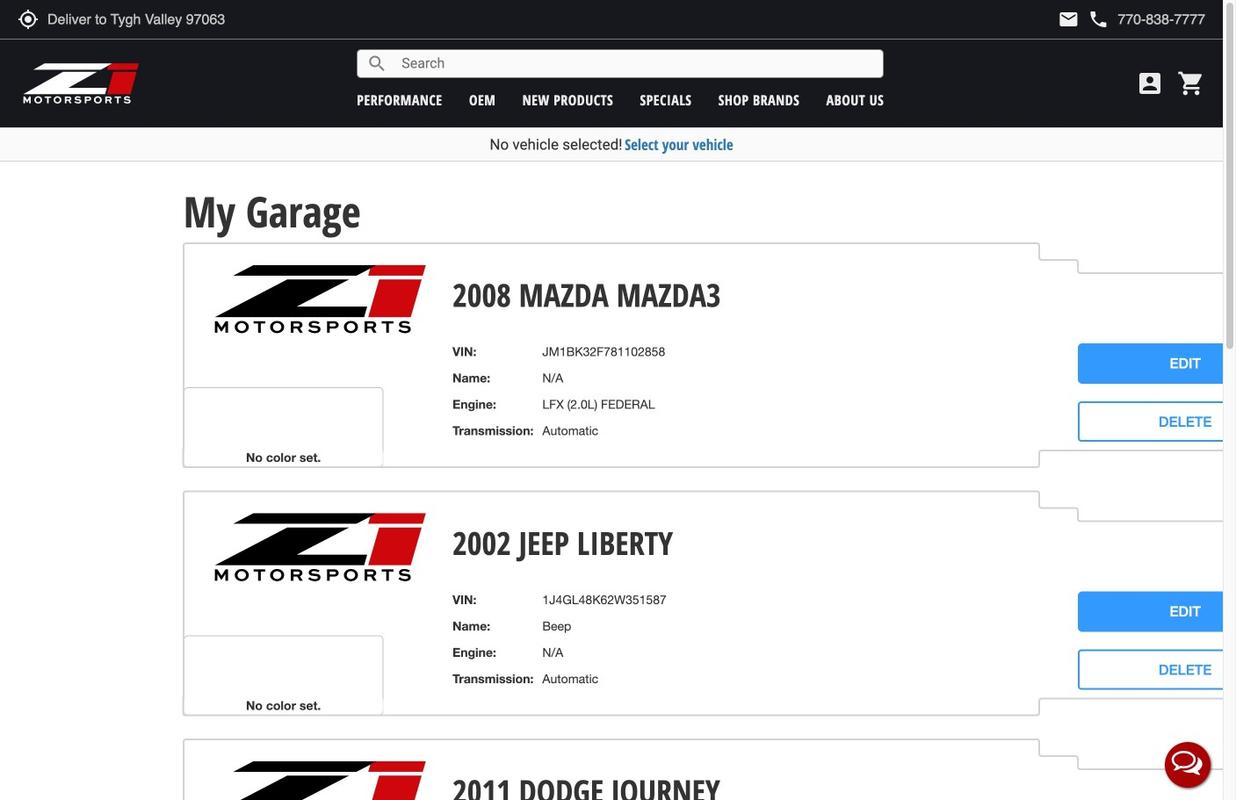 Task type: describe. For each thing, give the bounding box(es) containing it.
2 z1 image from the top
[[213, 512, 429, 584]]

3 z1 image from the top
[[213, 760, 429, 801]]



Task type: vqa. For each thing, say whether or not it's contained in the screenshot.
"GTR" associated with GTR (R35)
no



Task type: locate. For each thing, give the bounding box(es) containing it.
1 vertical spatial z1 image
[[213, 512, 429, 584]]

Search search field
[[388, 50, 884, 77]]

z1 motorsports logo image
[[22, 62, 140, 105]]

1 z1 image from the top
[[213, 264, 429, 336]]

2 vertical spatial z1 image
[[213, 760, 429, 801]]

0 vertical spatial z1 image
[[213, 264, 429, 336]]

z1 image
[[213, 264, 429, 336], [213, 512, 429, 584], [213, 760, 429, 801]]



